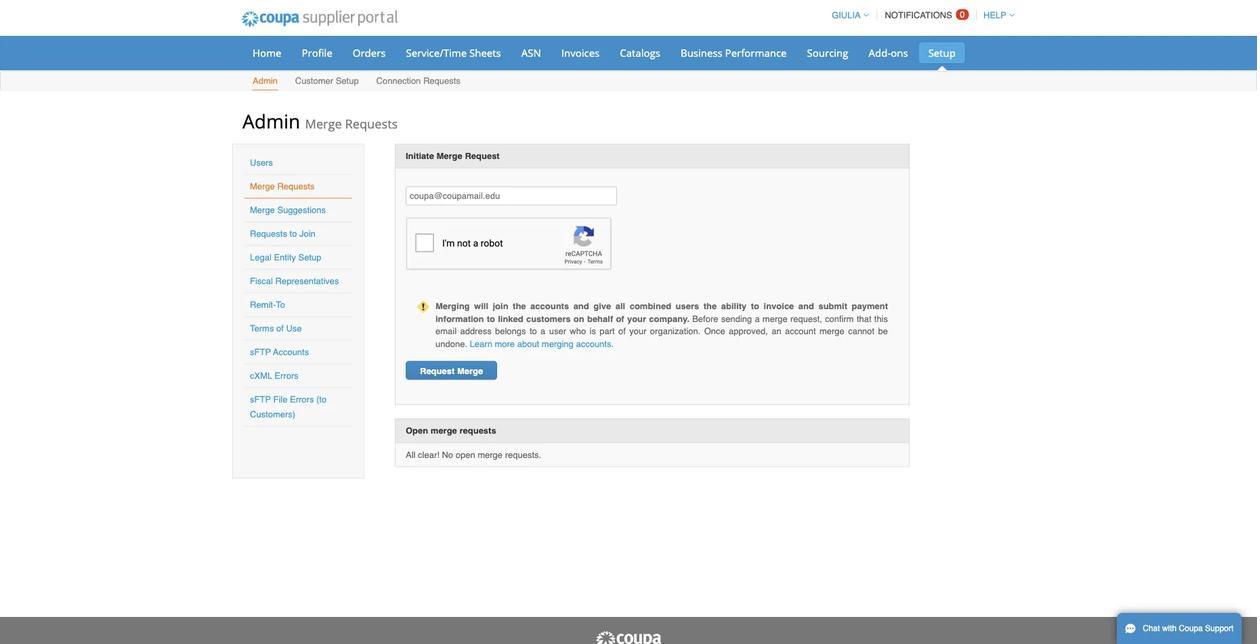 Task type: vqa. For each thing, say whether or not it's contained in the screenshot.
State element
no



Task type: locate. For each thing, give the bounding box(es) containing it.
admin for admin merge requests
[[242, 108, 300, 134]]

be
[[878, 326, 888, 337]]

request down undone.
[[420, 366, 455, 376]]

a
[[755, 314, 760, 324], [541, 326, 545, 337]]

this
[[874, 314, 888, 324]]

on
[[574, 314, 584, 324]]

a up 'learn more about merging accounts.'
[[541, 326, 545, 337]]

merge for admin
[[305, 115, 342, 132]]

errors inside sftp file errors (to customers)
[[290, 395, 314, 405]]

entity
[[274, 253, 296, 263]]

setup down 'join'
[[298, 253, 321, 263]]

sftp file errors (to customers) link
[[250, 395, 327, 420]]

giulia
[[832, 10, 861, 20]]

1 vertical spatial errors
[[290, 395, 314, 405]]

clear!
[[418, 450, 439, 460]]

learn more about merging accounts.
[[470, 339, 614, 349]]

part
[[600, 326, 615, 337]]

sftp for sftp file errors (to customers)
[[250, 395, 271, 405]]

the up linked
[[513, 301, 526, 311]]

cxml errors link
[[250, 371, 299, 381]]

errors down accounts
[[275, 371, 299, 381]]

merge
[[763, 314, 788, 324], [820, 326, 844, 337], [431, 426, 457, 436], [478, 450, 503, 460]]

users link
[[250, 158, 273, 168]]

accounts
[[273, 347, 309, 358]]

catalogs
[[620, 46, 660, 60]]

the
[[513, 301, 526, 311], [704, 301, 717, 311]]

2 sftp from the top
[[250, 395, 271, 405]]

merge for request
[[457, 366, 483, 376]]

your inside before sending a merge request, confirm that this email address belongs to a user who is part of your organization. once approved, an account merge cannot be undone.
[[629, 326, 647, 337]]

2 horizontal spatial setup
[[928, 46, 956, 60]]

to right the ability
[[751, 301, 759, 311]]

that
[[857, 314, 871, 324]]

merge down confirm
[[820, 326, 844, 337]]

merge up an
[[763, 314, 788, 324]]

1 vertical spatial sftp
[[250, 395, 271, 405]]

to
[[290, 229, 297, 239], [751, 301, 759, 311], [487, 314, 495, 324], [530, 326, 537, 337]]

merge right initiate
[[437, 151, 462, 161]]

profile
[[302, 46, 332, 60]]

sftp up customers)
[[250, 395, 271, 405]]

open
[[406, 426, 428, 436]]

home link
[[244, 43, 290, 63]]

merging will join the accounts and give all combined users the ability to invoice and submit payment information to linked customers on behalf of your company.
[[436, 301, 888, 324]]

admin down home link
[[253, 76, 278, 86]]

2 the from the left
[[704, 301, 717, 311]]

of inside before sending a merge request, confirm that this email address belongs to a user who is part of your organization. once approved, an account merge cannot be undone.
[[618, 326, 626, 337]]

customers
[[526, 314, 571, 324]]

requests to join link
[[250, 229, 316, 239]]

user
[[549, 326, 566, 337]]

merge up no
[[431, 426, 457, 436]]

add-ons
[[869, 46, 908, 60]]

2 vertical spatial setup
[[298, 253, 321, 263]]

1 horizontal spatial the
[[704, 301, 717, 311]]

1 vertical spatial your
[[629, 326, 647, 337]]

support
[[1205, 624, 1234, 634]]

the up before
[[704, 301, 717, 311]]

file
[[273, 395, 287, 405]]

join
[[493, 301, 508, 311]]

requests down "service/time"
[[423, 76, 460, 86]]

of down the all
[[616, 314, 624, 324]]

0 vertical spatial a
[[755, 314, 760, 324]]

all clear! no open merge requests.
[[406, 450, 541, 460]]

2 and from the left
[[798, 301, 814, 311]]

setup inside "link"
[[928, 46, 956, 60]]

your
[[627, 314, 646, 324], [629, 326, 647, 337]]

1 horizontal spatial and
[[798, 301, 814, 311]]

0
[[960, 9, 965, 20]]

service/time
[[406, 46, 467, 60]]

0 vertical spatial setup
[[928, 46, 956, 60]]

about
[[517, 339, 539, 349]]

0 horizontal spatial coupa supplier portal image
[[232, 2, 407, 36]]

fiscal representatives
[[250, 276, 339, 287]]

navigation
[[826, 2, 1015, 28]]

setup right customer
[[336, 76, 359, 86]]

invoices link
[[553, 43, 608, 63]]

terms of use link
[[250, 324, 302, 334]]

behalf
[[587, 314, 613, 324]]

errors left (to
[[290, 395, 314, 405]]

legal entity setup
[[250, 253, 321, 263]]

learn more about merging accounts. link
[[470, 339, 614, 349]]

once
[[704, 326, 725, 337]]

1 horizontal spatial request
[[465, 151, 500, 161]]

legal entity setup link
[[250, 253, 321, 263]]

sftp
[[250, 347, 271, 358], [250, 395, 271, 405]]

1 vertical spatial request
[[420, 366, 455, 376]]

coupa@coupamail.edu text field
[[406, 187, 617, 206]]

to inside before sending a merge request, confirm that this email address belongs to a user who is part of your organization. once approved, an account merge cannot be undone.
[[530, 326, 537, 337]]

sftp up cxml
[[250, 347, 271, 358]]

no
[[442, 450, 453, 460]]

add-
[[869, 46, 891, 60]]

requests
[[423, 76, 460, 86], [345, 115, 398, 132], [277, 182, 315, 192], [250, 229, 287, 239]]

of right part
[[618, 326, 626, 337]]

sourcing
[[807, 46, 848, 60]]

catalogs link
[[611, 43, 669, 63]]

1 vertical spatial a
[[541, 326, 545, 337]]

admin down admin link
[[242, 108, 300, 134]]

0 vertical spatial request
[[465, 151, 500, 161]]

merge requests link
[[250, 182, 315, 192]]

admin
[[253, 76, 278, 86], [242, 108, 300, 134]]

email
[[436, 326, 457, 337]]

join
[[299, 229, 316, 239]]

terms of use
[[250, 324, 302, 334]]

users
[[250, 158, 273, 168]]

orders link
[[344, 43, 395, 63]]

connection requests
[[376, 76, 460, 86]]

requests down connection
[[345, 115, 398, 132]]

1 vertical spatial admin
[[242, 108, 300, 134]]

admin for admin
[[253, 76, 278, 86]]

1 vertical spatial coupa supplier portal image
[[595, 631, 662, 645]]

0 horizontal spatial and
[[573, 301, 589, 311]]

business performance
[[681, 46, 787, 60]]

asn link
[[513, 43, 550, 63]]

cxml
[[250, 371, 272, 381]]

help
[[984, 10, 1007, 20]]

a up approved,
[[755, 314, 760, 324]]

to up 'about'
[[530, 326, 537, 337]]

merge down customer setup 'link'
[[305, 115, 342, 132]]

request inside button
[[420, 366, 455, 376]]

1 horizontal spatial a
[[755, 314, 760, 324]]

your inside merging will join the accounts and give all combined users the ability to invoice and submit payment information to linked customers on behalf of your company.
[[627, 314, 646, 324]]

and
[[573, 301, 589, 311], [798, 301, 814, 311]]

request merge button
[[406, 361, 497, 380]]

0 vertical spatial admin
[[253, 76, 278, 86]]

1 vertical spatial setup
[[336, 76, 359, 86]]

more
[[495, 339, 515, 349]]

give
[[593, 301, 611, 311]]

0 vertical spatial sftp
[[250, 347, 271, 358]]

merge down learn
[[457, 366, 483, 376]]

coupa supplier portal image
[[232, 2, 407, 36], [595, 631, 662, 645]]

merge inside admin merge requests
[[305, 115, 342, 132]]

request
[[465, 151, 500, 161], [420, 366, 455, 376]]

of
[[616, 314, 624, 324], [276, 324, 284, 334], [618, 326, 626, 337]]

setup link
[[920, 43, 964, 63]]

0 horizontal spatial request
[[420, 366, 455, 376]]

0 horizontal spatial the
[[513, 301, 526, 311]]

request up coupa@coupamail.edu text field
[[465, 151, 500, 161]]

accounts
[[530, 301, 569, 311]]

setup down notifications 0
[[928, 46, 956, 60]]

0 vertical spatial your
[[627, 314, 646, 324]]

asn
[[521, 46, 541, 60]]

service/time sheets
[[406, 46, 501, 60]]

requests up the legal in the top left of the page
[[250, 229, 287, 239]]

merge inside button
[[457, 366, 483, 376]]

to
[[276, 300, 285, 310]]

and up request,
[[798, 301, 814, 311]]

1 horizontal spatial setup
[[336, 76, 359, 86]]

open
[[456, 450, 475, 460]]

customers)
[[250, 410, 295, 420]]

and up on
[[573, 301, 589, 311]]

navigation containing notifications 0
[[826, 2, 1015, 28]]

customer
[[295, 76, 333, 86]]

1 horizontal spatial coupa supplier portal image
[[595, 631, 662, 645]]

merge
[[305, 115, 342, 132], [437, 151, 462, 161], [250, 182, 275, 192], [250, 205, 275, 215], [457, 366, 483, 376]]

sftp inside sftp file errors (to customers)
[[250, 395, 271, 405]]

1 sftp from the top
[[250, 347, 271, 358]]



Task type: describe. For each thing, give the bounding box(es) containing it.
sftp for sftp accounts
[[250, 347, 271, 358]]

chat
[[1143, 624, 1160, 634]]

sftp file errors (to customers)
[[250, 395, 327, 420]]

who
[[570, 326, 586, 337]]

sourcing link
[[798, 43, 857, 63]]

ability
[[721, 301, 747, 311]]

merge down users
[[250, 182, 275, 192]]

0 horizontal spatial a
[[541, 326, 545, 337]]

approved,
[[729, 326, 768, 337]]

organization.
[[650, 326, 701, 337]]

business
[[681, 46, 723, 60]]

admin link
[[252, 73, 278, 90]]

all
[[616, 301, 625, 311]]

0 vertical spatial coupa supplier portal image
[[232, 2, 407, 36]]

business performance link
[[672, 43, 796, 63]]

merge right open at the left bottom of the page
[[478, 450, 503, 460]]

orders
[[353, 46, 386, 60]]

submit
[[819, 301, 847, 311]]

accounts.
[[576, 339, 614, 349]]

connection requests link
[[376, 73, 461, 90]]

performance
[[725, 46, 787, 60]]

sftp accounts
[[250, 347, 309, 358]]

customer setup
[[295, 76, 359, 86]]

merging
[[542, 339, 574, 349]]

1 the from the left
[[513, 301, 526, 311]]

all
[[406, 450, 416, 460]]

merge suggestions
[[250, 205, 326, 215]]

requests.
[[505, 450, 541, 460]]

setup inside 'link'
[[336, 76, 359, 86]]

customer setup link
[[294, 73, 359, 90]]

belongs
[[495, 326, 526, 337]]

representatives
[[275, 276, 339, 287]]

cannot
[[848, 326, 875, 337]]

requests up suggestions
[[277, 182, 315, 192]]

information
[[436, 314, 484, 324]]

chat with coupa support
[[1143, 624, 1234, 634]]

cxml errors
[[250, 371, 299, 381]]

chat with coupa support button
[[1117, 614, 1242, 645]]

add-ons link
[[860, 43, 917, 63]]

0 vertical spatial errors
[[275, 371, 299, 381]]

use
[[286, 324, 302, 334]]

combined
[[630, 301, 671, 311]]

requests
[[460, 426, 496, 436]]

sending
[[721, 314, 752, 324]]

sheets
[[469, 46, 501, 60]]

of inside merging will join the accounts and give all combined users the ability to invoice and submit payment information to linked customers on behalf of your company.
[[616, 314, 624, 324]]

before sending a merge request, confirm that this email address belongs to a user who is part of your organization. once approved, an account merge cannot be undone.
[[436, 314, 888, 349]]

home
[[253, 46, 281, 60]]

account
[[785, 326, 816, 337]]

before
[[692, 314, 718, 324]]

initiate
[[406, 151, 434, 161]]

legal
[[250, 253, 271, 263]]

fiscal representatives link
[[250, 276, 339, 287]]

confirm
[[825, 314, 854, 324]]

users
[[676, 301, 699, 311]]

admin merge requests
[[242, 108, 398, 134]]

of left use
[[276, 324, 284, 334]]

ons
[[891, 46, 908, 60]]

merging
[[436, 301, 470, 311]]

to left 'join'
[[290, 229, 297, 239]]

learn
[[470, 339, 492, 349]]

suggestions
[[277, 205, 326, 215]]

merge suggestions link
[[250, 205, 326, 215]]

service/time sheets link
[[397, 43, 510, 63]]

to down join
[[487, 314, 495, 324]]

invoice
[[764, 301, 794, 311]]

merge down the "merge requests" on the top of the page
[[250, 205, 275, 215]]

giulia link
[[826, 10, 869, 20]]

requests inside admin merge requests
[[345, 115, 398, 132]]

will
[[474, 301, 488, 311]]

remit-to
[[250, 300, 285, 310]]

an
[[772, 326, 781, 337]]

linked
[[498, 314, 523, 324]]

1 and from the left
[[573, 301, 589, 311]]

invoices
[[561, 46, 600, 60]]

merge for initiate
[[437, 151, 462, 161]]

0 horizontal spatial setup
[[298, 253, 321, 263]]

payment
[[852, 301, 888, 311]]

request,
[[790, 314, 822, 324]]

initiate merge request
[[406, 151, 500, 161]]

help link
[[977, 10, 1015, 20]]

terms
[[250, 324, 274, 334]]

remit-to link
[[250, 300, 285, 310]]

address
[[460, 326, 492, 337]]

remit-
[[250, 300, 276, 310]]



